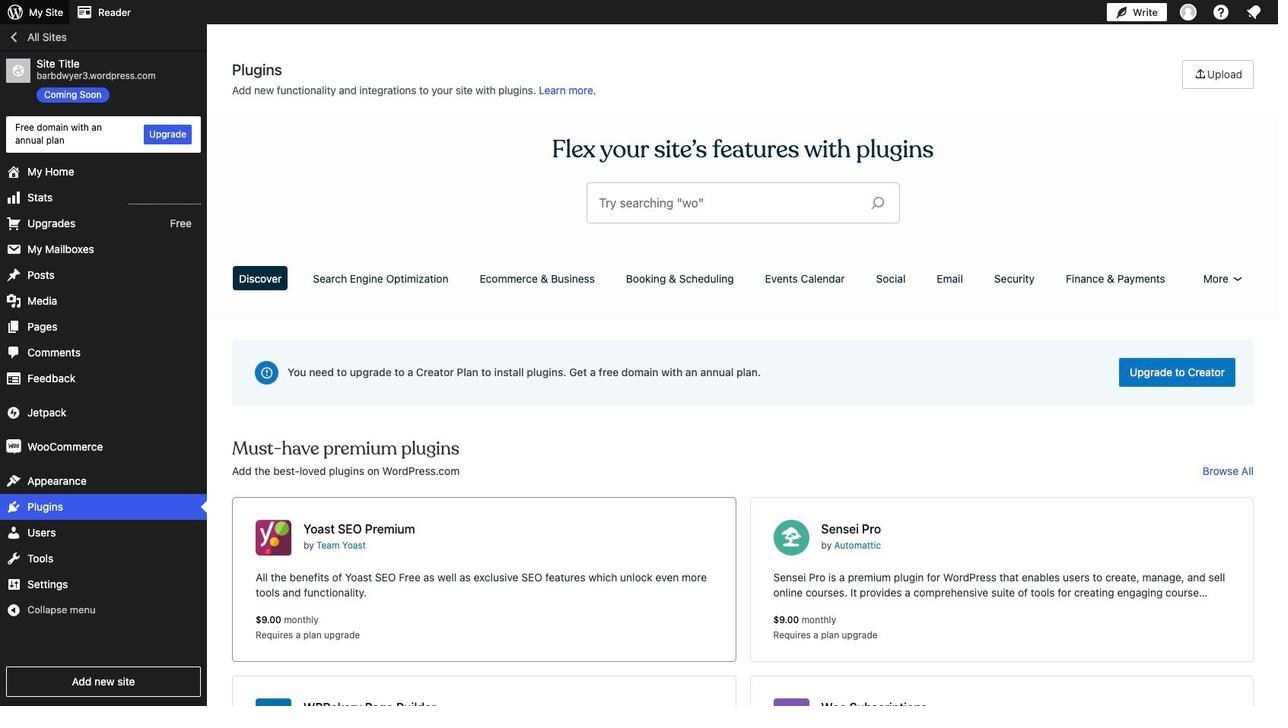 Task type: describe. For each thing, give the bounding box(es) containing it.
2 img image from the top
[[6, 440, 21, 455]]

highest hourly views 0 image
[[129, 194, 201, 204]]

Search search field
[[599, 183, 859, 223]]

my profile image
[[1180, 4, 1197, 21]]



Task type: vqa. For each thing, say whether or not it's contained in the screenshot.
img
yes



Task type: locate. For each thing, give the bounding box(es) containing it.
None search field
[[587, 183, 899, 223]]

1 img image from the top
[[6, 405, 21, 421]]

0 vertical spatial img image
[[6, 405, 21, 421]]

help image
[[1212, 3, 1231, 21]]

img image
[[6, 405, 21, 421], [6, 440, 21, 455]]

manage your notifications image
[[1245, 3, 1263, 21]]

open search image
[[859, 193, 897, 214]]

plugin icon image
[[256, 521, 291, 556], [774, 521, 809, 556], [774, 699, 809, 707]]

1 vertical spatial img image
[[6, 440, 21, 455]]

main content
[[227, 60, 1259, 707]]



